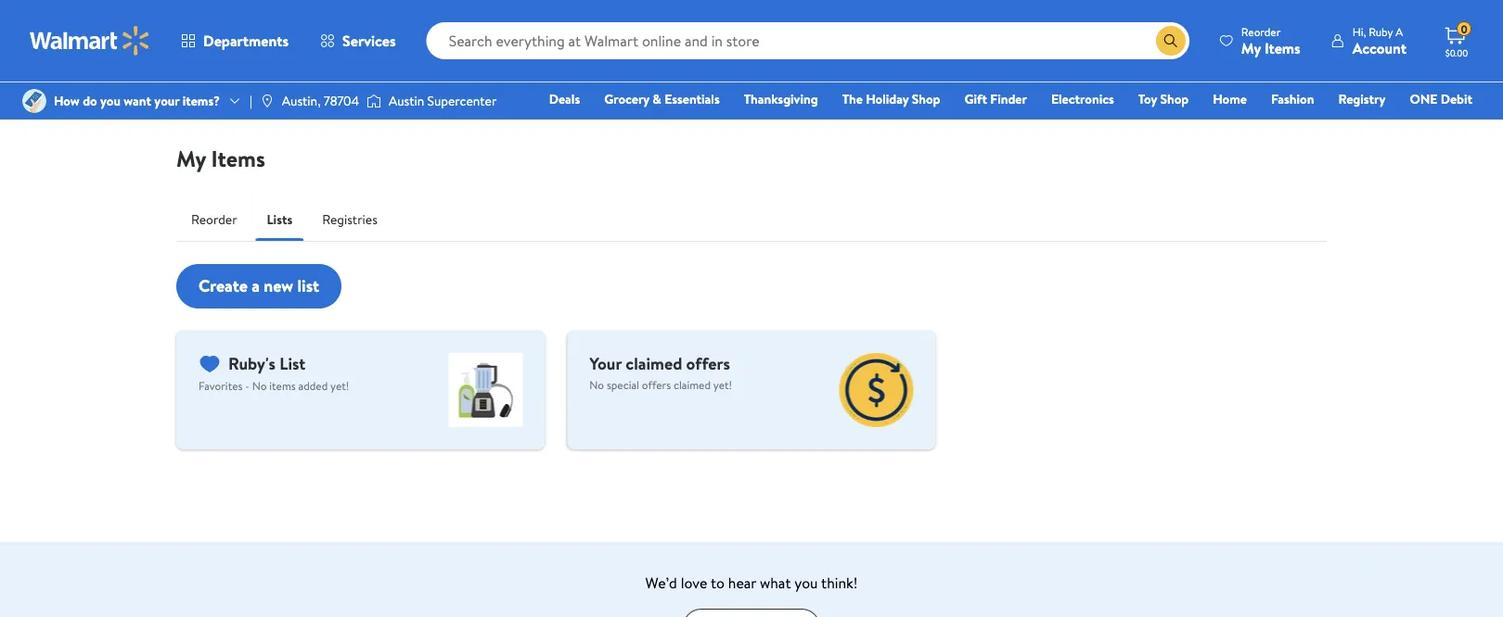 Task type: vqa. For each thing, say whether or not it's contained in the screenshot.
THE SPRAY AIR FRESHENERS link
no



Task type: describe. For each thing, give the bounding box(es) containing it.
fashion
[[1271, 90, 1314, 108]]

no inside your claimed offers no special offers claimed yet!
[[590, 377, 604, 393]]

gift
[[965, 90, 987, 108]]

the holiday shop link
[[834, 89, 949, 109]]

austin supercenter
[[389, 92, 497, 110]]

how do you want your items?
[[54, 92, 220, 110]]

hear
[[728, 573, 756, 594]]

finder
[[990, 90, 1027, 108]]

my items
[[176, 143, 265, 174]]

favorites
[[199, 379, 243, 394]]

ruby's
[[228, 352, 276, 375]]

&
[[653, 90, 661, 108]]

gift finder
[[965, 90, 1027, 108]]

hi,
[[1353, 24, 1366, 39]]

debit
[[1441, 90, 1473, 108]]

electronics
[[1051, 90, 1114, 108]]

reorder link
[[176, 198, 252, 242]]

a
[[1396, 24, 1403, 39]]

items inside reorder my items
[[1265, 38, 1301, 58]]

yet! inside your claimed offers no special offers claimed yet!
[[713, 377, 732, 393]]

services
[[342, 31, 396, 51]]

registries
[[322, 211, 377, 229]]

a
[[252, 275, 260, 298]]

toy shop
[[1138, 90, 1189, 108]]

-
[[245, 379, 249, 394]]

services button
[[304, 19, 412, 63]]

electronics link
[[1043, 89, 1123, 109]]

0 horizontal spatial you
[[100, 92, 121, 110]]

Search search field
[[426, 22, 1189, 59]]

grocery
[[604, 90, 650, 108]]

1 vertical spatial claimed
[[674, 377, 711, 393]]

walmart+ link
[[1409, 115, 1481, 135]]

home
[[1213, 90, 1247, 108]]

account
[[1353, 38, 1407, 58]]

2 shop from the left
[[1160, 90, 1189, 108]]

essentials
[[665, 90, 720, 108]]

0 horizontal spatial yet!
[[330, 379, 349, 394]]

the
[[842, 90, 863, 108]]

create a new list
[[199, 275, 319, 298]]

think!
[[821, 573, 858, 594]]

austin, 78704
[[282, 92, 359, 110]]

ruby
[[1369, 24, 1393, 39]]

lists
[[267, 211, 292, 229]]

deals
[[549, 90, 580, 108]]

items
[[269, 379, 296, 394]]

departments button
[[165, 19, 304, 63]]

fashion link
[[1263, 89, 1323, 109]]

what
[[760, 573, 791, 594]]

love
[[681, 573, 707, 594]]

do
[[83, 92, 97, 110]]

create
[[199, 275, 248, 298]]

toy
[[1138, 90, 1157, 108]]

|
[[250, 92, 252, 110]]

added
[[298, 379, 328, 394]]

grocery & essentials
[[604, 90, 720, 108]]

reorder for reorder
[[191, 211, 237, 229]]

supercenter
[[427, 92, 497, 110]]

austin
[[389, 92, 424, 110]]



Task type: locate. For each thing, give the bounding box(es) containing it.
Walmart Site-Wide search field
[[426, 22, 1189, 59]]

$0.00
[[1445, 46, 1468, 59]]

one debit link
[[1401, 89, 1481, 109]]

reorder inside reorder my items
[[1241, 24, 1281, 39]]

no
[[590, 377, 604, 393], [252, 379, 267, 394]]

my up home link
[[1241, 38, 1261, 58]]

1 shop from the left
[[912, 90, 940, 108]]

we'd love to hear what you think!
[[645, 573, 858, 594]]

my
[[1241, 38, 1261, 58], [176, 143, 206, 174]]

to
[[711, 573, 725, 594]]

hi, ruby a account
[[1353, 24, 1407, 58]]

your
[[590, 352, 622, 375]]

no right -
[[252, 379, 267, 394]]

you right "do"
[[100, 92, 121, 110]]

1 horizontal spatial  image
[[260, 94, 275, 109]]

create a new list button
[[176, 264, 342, 309]]

78704
[[324, 92, 359, 110]]

1 horizontal spatial shop
[[1160, 90, 1189, 108]]

shop right holiday
[[912, 90, 940, 108]]

grocery & essentials link
[[596, 89, 728, 109]]

items down the |
[[211, 143, 265, 174]]

one
[[1410, 90, 1438, 108]]

thanksgiving link
[[736, 89, 826, 109]]

your claimed offers no special offers claimed yet!
[[590, 352, 732, 393]]

new
[[264, 275, 293, 298]]

 image for how do you want your items?
[[22, 89, 46, 113]]

 image left how
[[22, 89, 46, 113]]

walmart image
[[30, 26, 150, 56]]

1 horizontal spatial offers
[[686, 352, 730, 375]]

1 horizontal spatial my
[[1241, 38, 1261, 58]]

items
[[1265, 38, 1301, 58], [211, 143, 265, 174]]

1 vertical spatial reorder
[[191, 211, 237, 229]]

we'd
[[645, 573, 677, 594]]

0 horizontal spatial reorder
[[191, 211, 237, 229]]

1 horizontal spatial reorder
[[1241, 24, 1281, 39]]

claimed right special
[[674, 377, 711, 393]]

1 vertical spatial items
[[211, 143, 265, 174]]

items?
[[183, 92, 220, 110]]

thanksgiving
[[744, 90, 818, 108]]

shop right toy
[[1160, 90, 1189, 108]]

claimed
[[626, 352, 682, 375], [674, 377, 711, 393]]

reorder down the my items
[[191, 211, 237, 229]]

 image for austin, 78704
[[260, 94, 275, 109]]

0 horizontal spatial no
[[252, 379, 267, 394]]

you
[[100, 92, 121, 110], [795, 573, 818, 594]]

1 horizontal spatial yet!
[[713, 377, 732, 393]]

1 horizontal spatial items
[[1265, 38, 1301, 58]]

0 horizontal spatial my
[[176, 143, 206, 174]]

list
[[280, 352, 306, 375]]

0 horizontal spatial items
[[211, 143, 265, 174]]

want
[[124, 92, 151, 110]]

1 vertical spatial you
[[795, 573, 818, 594]]

0 horizontal spatial shop
[[912, 90, 940, 108]]

how
[[54, 92, 80, 110]]

0 vertical spatial reorder
[[1241, 24, 1281, 39]]

reorder
[[1241, 24, 1281, 39], [191, 211, 237, 229]]

0 vertical spatial you
[[100, 92, 121, 110]]

registries link
[[307, 198, 392, 242]]

1 vertical spatial my
[[176, 143, 206, 174]]

list
[[297, 275, 319, 298]]

1 vertical spatial offers
[[642, 377, 671, 393]]

reorder my items
[[1241, 24, 1301, 58]]

home link
[[1205, 89, 1255, 109]]

0 horizontal spatial  image
[[22, 89, 46, 113]]

my inside reorder my items
[[1241, 38, 1261, 58]]

 image right the |
[[260, 94, 275, 109]]

special
[[607, 377, 639, 393]]

search icon image
[[1163, 33, 1178, 48]]

registry link
[[1330, 89, 1394, 109]]

1 horizontal spatial you
[[795, 573, 818, 594]]

ruby's list
[[228, 352, 306, 375]]

austin,
[[282, 92, 321, 110]]

items up fashion link at top
[[1265, 38, 1301, 58]]

my down items?
[[176, 143, 206, 174]]

0 vertical spatial offers
[[686, 352, 730, 375]]

claimed up special
[[626, 352, 682, 375]]

yet!
[[713, 377, 732, 393], [330, 379, 349, 394]]

 image
[[366, 92, 381, 110]]

deals link
[[541, 89, 588, 109]]

reorder for reorder my items
[[1241, 24, 1281, 39]]

no down your
[[590, 377, 604, 393]]

the holiday shop
[[842, 90, 940, 108]]

toy shop link
[[1130, 89, 1197, 109]]

departments
[[203, 31, 289, 51]]

0 horizontal spatial offers
[[642, 377, 671, 393]]

registry
[[1338, 90, 1386, 108]]

0 vertical spatial my
[[1241, 38, 1261, 58]]

1 horizontal spatial no
[[590, 377, 604, 393]]

one debit walmart+
[[1410, 90, 1473, 134]]

gift finder link
[[956, 89, 1035, 109]]

shop
[[912, 90, 940, 108], [1160, 90, 1189, 108]]

0 vertical spatial items
[[1265, 38, 1301, 58]]

offers
[[686, 352, 730, 375], [642, 377, 671, 393]]

you right what
[[795, 573, 818, 594]]

reorder up home link
[[1241, 24, 1281, 39]]

your
[[154, 92, 179, 110]]

walmart+
[[1417, 116, 1473, 134]]

0 vertical spatial claimed
[[626, 352, 682, 375]]

holiday
[[866, 90, 909, 108]]

0
[[1461, 21, 1468, 37]]

favorites - no items added yet!
[[199, 379, 349, 394]]

lists link
[[252, 198, 307, 242]]

 image
[[22, 89, 46, 113], [260, 94, 275, 109]]



